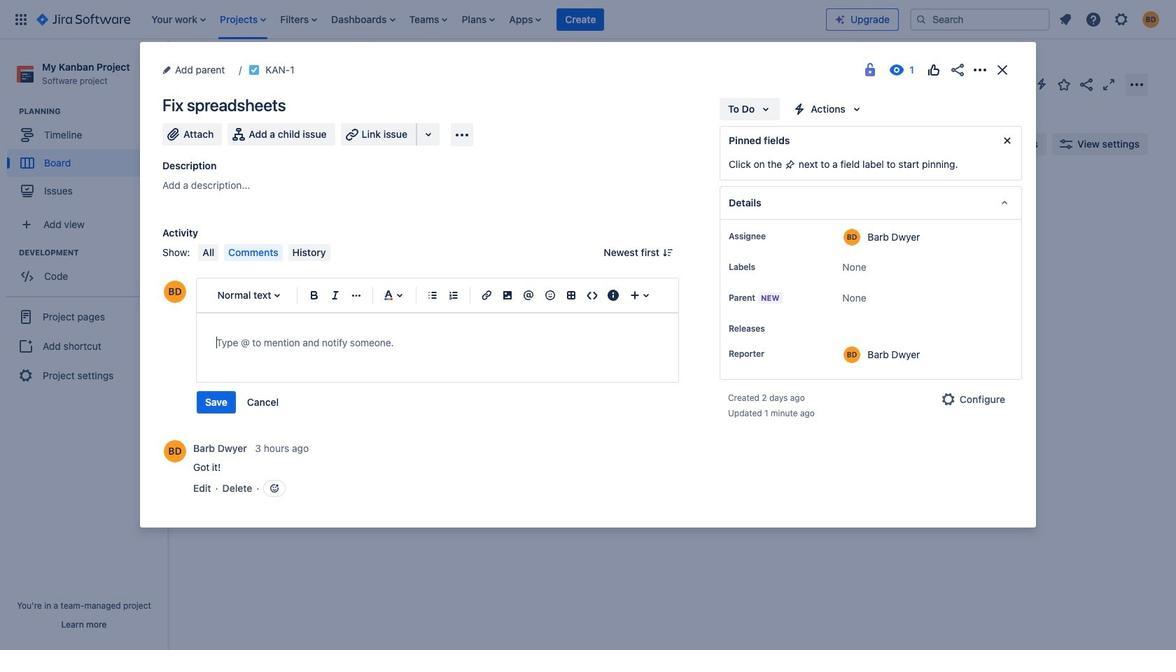 Task type: locate. For each thing, give the bounding box(es) containing it.
2 more information about barb dwyer image from the top
[[844, 347, 861, 364]]

copy link to comment image
[[312, 442, 323, 453]]

1 vertical spatial heading
[[19, 247, 167, 259]]

list item
[[147, 0, 210, 39], [216, 0, 271, 39], [276, 0, 322, 39], [327, 0, 400, 39], [405, 0, 452, 39], [458, 0, 500, 39], [505, 0, 546, 39], [557, 0, 605, 39]]

0 horizontal spatial task image
[[208, 254, 219, 265]]

sidebar element
[[0, 39, 168, 651]]

search image
[[916, 14, 928, 25]]

1 horizontal spatial list
[[1054, 7, 1169, 32]]

3 list item from the left
[[276, 0, 322, 39]]

list
[[144, 0, 827, 39], [1054, 7, 1169, 32]]

banner
[[0, 0, 1177, 39]]

5 list item from the left
[[405, 0, 452, 39]]

jira software image
[[36, 11, 130, 28], [36, 11, 130, 28]]

menu bar
[[196, 244, 333, 261]]

task image
[[249, 64, 260, 76], [208, 254, 219, 265]]

1 list item from the left
[[147, 0, 210, 39]]

bold ⌘b image
[[306, 287, 323, 304]]

more information about barb dwyer image
[[844, 229, 861, 246], [844, 347, 861, 364]]

1 vertical spatial more information about barb dwyer image
[[844, 347, 861, 364]]

2 heading from the top
[[19, 247, 167, 259]]

0 vertical spatial heading
[[19, 106, 167, 117]]

link image
[[479, 287, 495, 304]]

1 horizontal spatial task image
[[249, 64, 260, 76]]

numbered list ⌘⇧7 image
[[446, 287, 462, 304]]

vote options: no one has voted for this issue yet. image
[[926, 62, 943, 78]]

6 list item from the left
[[458, 0, 500, 39]]

emoji image
[[542, 287, 559, 304]]

None search field
[[911, 8, 1051, 30]]

dialog
[[140, 42, 1037, 528]]

heading
[[19, 106, 167, 117], [19, 247, 167, 259]]

group
[[7, 106, 167, 210], [7, 247, 167, 295], [6, 296, 163, 396], [197, 392, 287, 414]]

italic ⌘i image
[[327, 287, 344, 304]]

0 vertical spatial more information about barb dwyer image
[[844, 229, 861, 246]]

copy link to issue image
[[292, 64, 303, 75]]

primary element
[[8, 0, 827, 39]]

info panel image
[[605, 287, 622, 304]]

more information about barb dwyer image
[[164, 441, 186, 463]]



Task type: vqa. For each thing, say whether or not it's contained in the screenshot.
The Copy Link To Issue IMAGE
yes



Task type: describe. For each thing, give the bounding box(es) containing it.
code snippet image
[[584, 287, 601, 304]]

0 horizontal spatial list
[[144, 0, 827, 39]]

add app image
[[454, 126, 471, 143]]

star kan board image
[[1056, 76, 1073, 93]]

1 more information about barb dwyer image from the top
[[844, 229, 861, 246]]

create column image
[[792, 184, 808, 200]]

table image
[[563, 287, 580, 304]]

Search this board text field
[[198, 132, 262, 157]]

link web pages and more image
[[420, 126, 437, 143]]

details element
[[720, 186, 1023, 220]]

close image
[[995, 62, 1012, 78]]

1 heading from the top
[[19, 106, 167, 117]]

add reaction image
[[269, 483, 280, 495]]

1 vertical spatial task image
[[208, 254, 219, 265]]

Search field
[[911, 8, 1051, 30]]

mention image
[[521, 287, 538, 304]]

0 vertical spatial task image
[[249, 64, 260, 76]]

2 list item from the left
[[216, 0, 271, 39]]

add people image
[[345, 136, 361, 153]]

add image, video, or file image
[[500, 287, 516, 304]]

bullet list ⌘⇧8 image
[[425, 287, 441, 304]]

actions image
[[972, 62, 989, 78]]

hide message image
[[1000, 132, 1017, 149]]

7 list item from the left
[[505, 0, 546, 39]]

8 list item from the left
[[557, 0, 605, 39]]

4 list item from the left
[[327, 0, 400, 39]]

Comment - Main content area, start typing to enter text. text field
[[216, 335, 659, 352]]

enter full screen image
[[1101, 76, 1118, 93]]

more formatting image
[[348, 287, 365, 304]]



